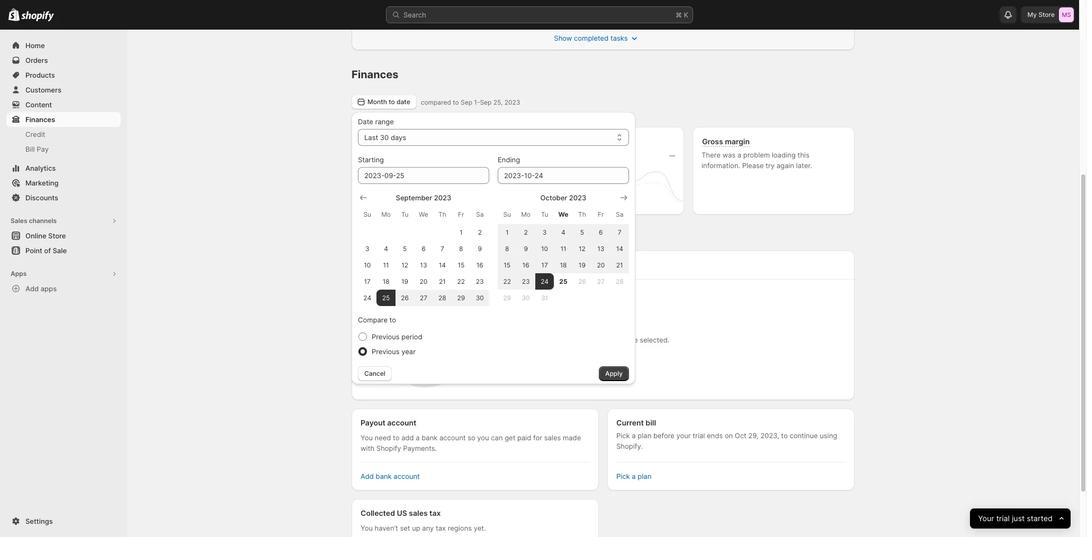 Task type: describe. For each thing, give the bounding box(es) containing it.
a down shopify.
[[632, 473, 636, 481]]

there inside the gross margin there was a problem loading this information. please try again later.
[[702, 151, 721, 159]]

payout
[[361, 419, 385, 428]]

2 horizontal spatial 30
[[522, 294, 530, 302]]

apps
[[11, 270, 27, 278]]

26 for left 26 button
[[401, 294, 409, 302]]

your inside current bill pick a plan before your trial ends on oct 29, 2023, to continue using shopify.
[[676, 432, 691, 441]]

for
[[533, 434, 542, 443]]

25 for the rightmost 25 button
[[559, 278, 567, 286]]

0 horizontal spatial 18 button
[[377, 274, 395, 290]]

during
[[567, 336, 588, 345]]

an
[[432, 7, 440, 16]]

28 for the left 28 button
[[438, 294, 446, 302]]

su for september
[[363, 211, 371, 219]]

up
[[412, 525, 420, 533]]

selected.
[[640, 336, 669, 345]]

year
[[402, 348, 416, 356]]

13 for the right 13 'button'
[[597, 245, 604, 253]]

you need to add a bank account so you can get paid for sales made with shopify payments.
[[361, 434, 581, 453]]

1 30 button from the left
[[470, 290, 489, 307]]

2 23 button from the left
[[516, 274, 535, 290]]

bill
[[25, 145, 35, 154]]

collected
[[361, 509, 395, 518]]

0 horizontal spatial 6 button
[[414, 241, 433, 257]]

collected us sales tax
[[361, 509, 441, 518]]

bill
[[646, 419, 656, 428]]

0 vertical spatial of
[[478, 7, 485, 16]]

a inside current bill pick a plan before your trial ends on oct 29, 2023, to continue using shopify.
[[632, 432, 636, 441]]

payments.
[[403, 445, 437, 453]]

point of sale link
[[6, 244, 121, 258]]

online
[[25, 232, 46, 240]]

1 vertical spatial finances
[[25, 115, 55, 124]]

online store
[[25, 232, 66, 240]]

2 vertical spatial sales
[[409, 509, 428, 518]]

saturday element for september 2023
[[470, 205, 489, 225]]

pick a plan link
[[616, 473, 651, 481]]

store for my store
[[1038, 11, 1055, 19]]

get
[[505, 434, 515, 443]]

haven't
[[375, 525, 398, 533]]

current
[[616, 419, 644, 428]]

1 horizontal spatial 17 button
[[535, 257, 554, 274]]

1 horizontal spatial 19
[[579, 262, 586, 270]]

20 for the leftmost 20 button
[[420, 278, 427, 286]]

shopify image
[[21, 11, 54, 22]]

th for september 2023
[[438, 211, 446, 219]]

account,
[[539, 7, 568, 16]]

tu for october 2023
[[541, 211, 548, 219]]

my store image
[[1059, 7, 1074, 22]]

2 pick from the top
[[616, 473, 630, 481]]

2023,
[[760, 432, 779, 441]]

tuesday element for october
[[535, 205, 554, 225]]

was
[[722, 151, 736, 159]]

tasks
[[610, 34, 628, 42]]

0 horizontal spatial 26 button
[[395, 290, 414, 307]]

0 vertical spatial 14
[[616, 245, 623, 253]]

1 horizontal spatial 24 button
[[535, 274, 554, 290]]

grid containing september
[[358, 193, 489, 307]]

safe.
[[705, 7, 721, 16]]

0 horizontal spatial 5
[[403, 245, 407, 253]]

grid containing october
[[498, 193, 629, 307]]

helps
[[584, 7, 601, 16]]

ending
[[498, 156, 520, 164]]

0 horizontal spatial 20 button
[[414, 274, 433, 290]]

yet.
[[474, 525, 486, 533]]

customers link
[[6, 83, 121, 97]]

analytics link
[[6, 161, 121, 176]]

0 vertical spatial account
[[387, 419, 416, 428]]

online store button
[[0, 229, 127, 244]]

0 vertical spatial 6
[[599, 229, 603, 237]]

1 horizontal spatial 3 button
[[535, 225, 554, 241]]

1 horizontal spatial 14 button
[[610, 241, 629, 257]]

0 vertical spatial 3
[[543, 229, 547, 237]]

0 vertical spatial 4
[[561, 229, 565, 237]]

set
[[400, 525, 410, 533]]

0 vertical spatial finances
[[352, 68, 398, 81]]

sale
[[53, 247, 67, 255]]

monday element for october
[[516, 205, 535, 225]]

2 30 button from the left
[[516, 290, 535, 307]]

2 vertical spatial finances
[[352, 232, 384, 241]]

october
[[540, 194, 567, 202]]

1 vertical spatial date
[[603, 336, 617, 345]]

0 vertical spatial 12
[[579, 245, 586, 253]]

0 vertical spatial 18
[[560, 262, 567, 270]]

2023 for october 2023
[[569, 194, 586, 202]]

period
[[402, 333, 422, 342]]

us
[[397, 509, 407, 518]]

trial inside current bill pick a plan before your trial ends on oct 29, 2023, to continue using shopify.
[[693, 432, 705, 441]]

10 button for 11
[[535, 241, 554, 257]]

1 horizontal spatial 18 button
[[554, 257, 573, 274]]

started
[[1027, 514, 1053, 524]]

29 for second 29 button from the left
[[503, 294, 511, 302]]

date
[[358, 118, 373, 126]]

ends
[[707, 432, 723, 441]]

of inside button
[[44, 247, 51, 255]]

1 horizontal spatial 19 button
[[573, 257, 591, 274]]

previous for previous year
[[372, 348, 400, 356]]

10 for 11
[[541, 245, 548, 253]]

1 button for 2
[[498, 225, 516, 241]]

0 vertical spatial tax
[[429, 509, 441, 518]]

2023 for september 2023
[[434, 194, 451, 202]]

1 vertical spatial 14
[[439, 262, 446, 270]]

0 vertical spatial 27
[[597, 278, 605, 286]]

0 horizontal spatial 21 button
[[433, 274, 452, 290]]

tuesday element for september
[[395, 205, 414, 225]]

we for october
[[558, 211, 568, 219]]

bill pay link
[[6, 142, 121, 157]]

you
[[477, 434, 489, 443]]

add for add apps
[[25, 285, 39, 293]]

this
[[399, 7, 412, 16]]

1 horizontal spatial 25 button
[[554, 274, 573, 290]]

0 horizontal spatial 18
[[383, 278, 390, 286]]

0 horizontal spatial 7 button
[[433, 241, 452, 257]]

september
[[396, 194, 432, 202]]

marketing link
[[6, 176, 121, 191]]

problem
[[743, 151, 770, 159]]

0 horizontal spatial 3 button
[[358, 241, 377, 257]]

regions
[[448, 525, 472, 533]]

discounts link
[[6, 191, 121, 205]]

loading
[[772, 151, 796, 159]]

0 horizontal spatial there
[[500, 336, 519, 345]]

Starting text field
[[358, 167, 489, 184]]

0 vertical spatial 5
[[580, 229, 584, 237]]

0 vertical spatial sales
[[549, 336, 565, 345]]

to right the compared
[[453, 98, 459, 106]]

sa for september 2023
[[476, 211, 484, 219]]

10 for 17
[[364, 262, 371, 270]]

friday element for october 2023
[[591, 205, 610, 225]]

1 vertical spatial $0.00
[[409, 334, 440, 347]]

2 sep from the left
[[480, 98, 492, 106]]

$0.00 inside $0.00 link
[[361, 150, 392, 163]]

please
[[742, 161, 764, 170]]

sales channels
[[11, 217, 57, 225]]

pay
[[37, 145, 49, 154]]

0 horizontal spatial 27
[[420, 294, 427, 302]]

this
[[798, 151, 809, 159]]

to up previous period
[[389, 316, 396, 325]]

7 for leftmost 7 button
[[441, 245, 444, 253]]

products link
[[6, 68, 121, 83]]

mo for september
[[381, 211, 391, 219]]

cancel button
[[358, 367, 392, 382]]

1 horizontal spatial 4 button
[[554, 225, 573, 241]]

0 vertical spatial 17
[[541, 262, 548, 270]]

0 vertical spatial range
[[375, 118, 394, 126]]

any
[[422, 525, 434, 533]]

0 horizontal spatial 4 button
[[377, 241, 395, 257]]

29 for 2nd 29 button from the right
[[457, 294, 465, 302]]

0 horizontal spatial 27 button
[[414, 290, 433, 307]]

with
[[361, 445, 374, 453]]

0 horizontal spatial 28 button
[[433, 290, 452, 307]]

1 vertical spatial 3
[[365, 245, 369, 253]]

9 for 2nd 9 button from left
[[524, 245, 528, 253]]

layer
[[461, 7, 476, 16]]

0 horizontal spatial 6
[[422, 245, 426, 253]]

1 horizontal spatial 12 button
[[573, 241, 591, 257]]

month
[[367, 98, 387, 106]]

1 horizontal spatial 5 button
[[573, 225, 591, 241]]

1 horizontal spatial your
[[621, 7, 635, 16]]

0 horizontal spatial 19
[[401, 278, 408, 286]]

1 horizontal spatial 21 button
[[610, 257, 629, 274]]

my
[[1027, 11, 1037, 19]]

1 29 button from the left
[[452, 290, 470, 307]]

0 horizontal spatial 5 button
[[395, 241, 414, 257]]

1 horizontal spatial 28 button
[[610, 274, 629, 290]]

adds
[[414, 7, 430, 16]]

1 horizontal spatial 30
[[476, 294, 484, 302]]

0 horizontal spatial 24 button
[[358, 290, 377, 307]]

1 horizontal spatial 6 button
[[591, 225, 610, 241]]

previous for previous period
[[372, 333, 400, 342]]

1 horizontal spatial 13 button
[[591, 241, 610, 257]]

september 2023
[[396, 194, 451, 202]]

date range
[[358, 118, 394, 126]]

1 vertical spatial tax
[[436, 525, 446, 533]]

settings link
[[6, 515, 121, 529]]

1 sep from the left
[[461, 98, 472, 106]]

apps button
[[6, 267, 121, 282]]

0 horizontal spatial 14 button
[[433, 257, 452, 274]]

starting
[[358, 156, 384, 164]]

last
[[364, 133, 378, 142]]

29,
[[748, 432, 759, 441]]

show completed tasks button
[[354, 31, 840, 46]]

sa for october 2023
[[616, 211, 623, 219]]

1 2 button from the left
[[470, 225, 489, 241]]

saturday element for october 2023
[[610, 205, 629, 225]]

1 horizontal spatial 27 button
[[591, 274, 610, 290]]

2 16 button from the left
[[516, 257, 535, 274]]

1 horizontal spatial 20 button
[[591, 257, 610, 274]]

date inside dropdown button
[[397, 98, 410, 106]]

bank inside you need to add a bank account so you can get paid for sales made with shopify payments.
[[422, 434, 438, 443]]

breakdown
[[386, 232, 426, 241]]

23 for first 23 button
[[476, 278, 484, 286]]

point of sale button
[[0, 244, 127, 258]]

current bill pick a plan before your trial ends on oct 29, 2023, to continue using shopify.
[[616, 419, 837, 451]]

marketing
[[25, 179, 59, 187]]

pick a plan
[[616, 473, 651, 481]]

0 horizontal spatial your
[[523, 7, 538, 16]]

25,
[[493, 98, 503, 106]]

2 15 button from the left
[[498, 257, 516, 274]]

0 horizontal spatial 12
[[401, 262, 408, 270]]

finances link
[[6, 112, 121, 127]]

october 2023
[[540, 194, 586, 202]]

1 23 button from the left
[[470, 274, 489, 290]]

1 vertical spatial bank
[[376, 473, 392, 481]]

try
[[766, 161, 775, 170]]

1 16 button from the left
[[470, 257, 489, 274]]

0 horizontal spatial 11 button
[[377, 257, 395, 274]]

month to date
[[367, 98, 410, 106]]

previous period
[[372, 333, 422, 342]]



Task type: locate. For each thing, give the bounding box(es) containing it.
friday element
[[452, 205, 470, 225], [591, 205, 610, 225]]

0 vertical spatial store
[[1038, 11, 1055, 19]]

thursday element down september 2023
[[433, 205, 452, 225]]

month to date button
[[352, 95, 417, 110]]

1 horizontal spatial 16 button
[[516, 257, 535, 274]]

9
[[478, 245, 482, 253], [524, 245, 528, 253]]

using
[[820, 432, 837, 441]]

10 up 31 button
[[541, 245, 548, 253]]

5 down october 2023
[[580, 229, 584, 237]]

0 horizontal spatial 16 button
[[470, 257, 489, 274]]

wednesday element
[[414, 205, 433, 225], [554, 205, 573, 225]]

the
[[590, 336, 601, 345]]

29 button
[[452, 290, 470, 307], [498, 290, 516, 307]]

2 9 from the left
[[524, 245, 528, 253]]

1 horizontal spatial 10
[[541, 245, 548, 253]]

$0.00 link
[[351, 127, 514, 215]]

27 button
[[591, 274, 610, 290], [414, 290, 433, 307]]

3 button
[[535, 225, 554, 241], [358, 241, 377, 257]]

14 button
[[610, 241, 629, 257], [433, 257, 452, 274]]

24 for the left the 24 button
[[363, 294, 371, 302]]

account inside you need to add a bank account so you can get paid for sales made with shopify payments.
[[439, 434, 466, 443]]

2 29 from the left
[[503, 294, 511, 302]]

my store
[[1027, 11, 1055, 19]]

0 vertical spatial 11
[[560, 245, 566, 253]]

tu down october
[[541, 211, 548, 219]]

1 1 button from the left
[[452, 225, 470, 241]]

2 we from the left
[[558, 211, 568, 219]]

tuesday element
[[395, 205, 414, 225], [535, 205, 554, 225]]

12
[[579, 245, 586, 253], [401, 262, 408, 270]]

to
[[515, 7, 521, 16], [389, 98, 395, 106], [453, 98, 459, 106], [389, 316, 396, 325], [781, 432, 788, 441], [393, 434, 399, 443]]

trial left just
[[996, 514, 1010, 524]]

we down october 2023
[[558, 211, 568, 219]]

0 horizontal spatial 9
[[478, 245, 482, 253]]

1 you from the top
[[361, 434, 373, 443]]

1 su from the left
[[363, 211, 371, 219]]

10 button down finances breakdown
[[358, 257, 377, 274]]

compared
[[421, 98, 451, 106]]

2 29 button from the left
[[498, 290, 516, 307]]

1 horizontal spatial 1 button
[[498, 225, 516, 241]]

tuesday element down september
[[395, 205, 414, 225]]

1 sunday element from the left
[[358, 205, 377, 225]]

11 for right 11 button
[[560, 245, 566, 253]]

24 up the compare at left bottom
[[363, 294, 371, 302]]

24 up '31'
[[541, 278, 549, 286]]

2 su from the left
[[503, 211, 511, 219]]

5 button down september
[[395, 241, 414, 257]]

store for online store
[[48, 232, 66, 240]]

16 for second 16 button from the right
[[476, 262, 483, 270]]

1 horizontal spatial 29
[[503, 294, 511, 302]]

23 for 2nd 23 button from left
[[522, 278, 530, 286]]

14
[[616, 245, 623, 253], [439, 262, 446, 270]]

your
[[978, 514, 994, 524]]

1 horizontal spatial no change image
[[669, 152, 675, 160]]

25 button
[[554, 274, 573, 290], [377, 290, 395, 307]]

1 thursday element from the left
[[433, 205, 452, 225]]

you for payout account
[[361, 434, 373, 443]]

5
[[580, 229, 584, 237], [403, 245, 407, 253]]

2 for 2nd 2 button from left
[[524, 229, 528, 237]]

13 for leftmost 13 'button'
[[420, 262, 427, 270]]

24 for the rightmost the 24 button
[[541, 278, 549, 286]]

26 button right 31 button
[[573, 274, 591, 290]]

1 2 from the left
[[478, 229, 482, 237]]

1 th from the left
[[438, 211, 446, 219]]

mo for october
[[521, 211, 531, 219]]

you up with
[[361, 434, 373, 443]]

store
[[1038, 11, 1055, 19], [48, 232, 66, 240]]

sunday element for september
[[358, 205, 377, 225]]

shopify image
[[8, 8, 20, 21]]

1 9 button from the left
[[470, 241, 489, 257]]

1 vertical spatial 6
[[422, 245, 426, 253]]

tax up any
[[429, 509, 441, 518]]

finances up month
[[352, 68, 398, 81]]

thursday element for september 2023
[[433, 205, 452, 225]]

0 vertical spatial plan
[[638, 432, 651, 441]]

th down september 2023
[[438, 211, 446, 219]]

1
[[460, 229, 463, 237], [506, 229, 509, 237]]

th for october 2023
[[578, 211, 586, 219]]

there were no sales during the date range selected.
[[500, 336, 669, 345]]

0 horizontal spatial 13 button
[[414, 257, 433, 274]]

22
[[457, 278, 465, 286], [503, 278, 511, 286]]

a up shopify.
[[632, 432, 636, 441]]

finances left the 'breakdown'
[[352, 232, 384, 241]]

1 saturday element from the left
[[470, 205, 489, 225]]

0 horizontal spatial sunday element
[[358, 205, 377, 225]]

2023
[[504, 98, 520, 106], [434, 194, 451, 202], [569, 194, 586, 202]]

1 vertical spatial add
[[361, 473, 374, 481]]

13
[[597, 245, 604, 253], [420, 262, 427, 270]]

su for october
[[503, 211, 511, 219]]

1 vertical spatial plan
[[638, 473, 651, 481]]

1 plan from the top
[[638, 432, 651, 441]]

2 for second 2 button from right
[[478, 229, 482, 237]]

11 button
[[554, 241, 573, 257], [377, 257, 395, 274]]

5 down the 'breakdown'
[[403, 245, 407, 253]]

of right layer
[[478, 7, 485, 16]]

mo
[[381, 211, 391, 219], [521, 211, 531, 219]]

extra
[[442, 7, 459, 16]]

sunday element
[[358, 205, 377, 225], [498, 205, 516, 225]]

2 thursday element from the left
[[573, 205, 591, 225]]

1 fr from the left
[[458, 211, 464, 219]]

0 horizontal spatial 8
[[459, 245, 463, 253]]

add inside add apps button
[[25, 285, 39, 293]]

1 pick from the top
[[616, 432, 630, 441]]

so
[[468, 434, 475, 443]]

sales inside you need to add a bank account so you can get paid for sales made with shopify payments.
[[544, 434, 561, 443]]

1 9 from the left
[[478, 245, 482, 253]]

0 horizontal spatial 15
[[458, 262, 464, 270]]

2 mo from the left
[[521, 211, 531, 219]]

2 monday element from the left
[[516, 205, 535, 225]]

1 for 3
[[460, 229, 463, 237]]

we down september 2023
[[419, 211, 428, 219]]

finances down content
[[25, 115, 55, 124]]

store right "my"
[[1038, 11, 1055, 19]]

bank down shopify
[[376, 473, 392, 481]]

2 plan from the top
[[638, 473, 651, 481]]

cancel
[[364, 370, 385, 378]]

sales right no
[[549, 336, 565, 345]]

search
[[403, 11, 426, 19]]

30 button
[[470, 290, 489, 307], [516, 290, 535, 307]]

previous up previous year
[[372, 333, 400, 342]]

0 horizontal spatial su
[[363, 211, 371, 219]]

2 you from the top
[[361, 525, 373, 533]]

26 button
[[573, 274, 591, 290], [395, 290, 414, 307]]

1 button for 3
[[452, 225, 470, 241]]

18 button
[[554, 257, 573, 274], [377, 274, 395, 290]]

account left so
[[439, 434, 466, 443]]

friday element for september 2023
[[452, 205, 470, 225]]

to inside dropdown button
[[389, 98, 395, 106]]

2 9 button from the left
[[516, 241, 535, 257]]

bank up payments.
[[422, 434, 438, 443]]

wednesday element down october 2023
[[554, 205, 573, 225]]

tax right any
[[436, 525, 446, 533]]

0 horizontal spatial 29
[[457, 294, 465, 302]]

13 button
[[591, 241, 610, 257], [414, 257, 433, 274]]

account down payments.
[[394, 473, 420, 481]]

1 vertical spatial 19
[[401, 278, 408, 286]]

2 grid from the left
[[498, 193, 629, 307]]

gross
[[702, 137, 723, 146]]

range up last 30 days at left
[[375, 118, 394, 126]]

a right "add"
[[416, 434, 420, 443]]

0 vertical spatial 13
[[597, 245, 604, 253]]

20 for the right 20 button
[[597, 262, 605, 270]]

trial inside 'dropdown button'
[[996, 514, 1010, 524]]

$0.00
[[361, 150, 392, 163], [409, 334, 440, 347]]

1 vertical spatial 17
[[364, 278, 371, 286]]

1 we from the left
[[419, 211, 428, 219]]

26 for rightmost 26 button
[[578, 278, 586, 286]]

information.
[[702, 161, 740, 170]]

and
[[570, 7, 582, 16]]

saturday element
[[470, 205, 489, 225], [610, 205, 629, 225]]

11 button down october 2023
[[554, 241, 573, 257]]

range left selected.
[[619, 336, 638, 345]]

1 8 from the left
[[459, 245, 463, 253]]

1 vertical spatial you
[[361, 525, 373, 533]]

1 for 2
[[506, 229, 509, 237]]

10 button up 31 button
[[535, 241, 554, 257]]

25 for the left 25 button
[[382, 294, 390, 302]]

1 vertical spatial 4
[[384, 245, 388, 253]]

1 29 from the left
[[457, 294, 465, 302]]

2023 right october
[[569, 194, 586, 202]]

trial left 'ends' at the right
[[693, 432, 705, 441]]

1 16 from the left
[[476, 262, 483, 270]]

fr for october 2023
[[598, 211, 604, 219]]

there down gross
[[702, 151, 721, 159]]

2 8 button from the left
[[498, 241, 516, 257]]

show
[[554, 34, 572, 42]]

11 for the left 11 button
[[383, 262, 389, 270]]

2 saturday element from the left
[[610, 205, 629, 225]]

2 sunday element from the left
[[498, 205, 516, 225]]

plan down bill
[[638, 432, 651, 441]]

2 th from the left
[[578, 211, 586, 219]]

0 horizontal spatial 14
[[439, 262, 446, 270]]

Ending text field
[[498, 167, 629, 184]]

0 vertical spatial you
[[361, 434, 373, 443]]

0 horizontal spatial $0.00
[[361, 150, 392, 163]]

11 down finances breakdown
[[383, 262, 389, 270]]

your trial just started button
[[970, 509, 1071, 529]]

2 tuesday element from the left
[[535, 205, 554, 225]]

sunday element for october
[[498, 205, 516, 225]]

payout account
[[361, 419, 416, 428]]

paid
[[517, 434, 531, 443]]

2023 right september
[[434, 194, 451, 202]]

0 horizontal spatial fr
[[458, 211, 464, 219]]

tu down september
[[401, 211, 408, 219]]

2 8 from the left
[[505, 245, 509, 253]]

there
[[702, 151, 721, 159], [500, 336, 519, 345]]

1 horizontal spatial 15 button
[[498, 257, 516, 274]]

2 fr from the left
[[598, 211, 604, 219]]

1 horizontal spatial 5
[[580, 229, 584, 237]]

28 for the rightmost 28 button
[[616, 278, 624, 286]]

1 monday element from the left
[[377, 205, 395, 225]]

your left 'account,'
[[523, 7, 538, 16]]

0 horizontal spatial friday element
[[452, 205, 470, 225]]

later.
[[796, 161, 812, 170]]

monday element
[[377, 205, 395, 225], [516, 205, 535, 225]]

1 horizontal spatial 7 button
[[610, 225, 629, 241]]

plan inside current bill pick a plan before your trial ends on oct 29, 2023, to continue using shopify.
[[638, 432, 651, 441]]

add down with
[[361, 473, 374, 481]]

18 button up 31 button
[[554, 257, 573, 274]]

0 horizontal spatial 19 button
[[395, 274, 414, 290]]

0 horizontal spatial bank
[[376, 473, 392, 481]]

21
[[616, 262, 623, 270], [439, 278, 446, 286]]

1 vertical spatial 21
[[439, 278, 446, 286]]

account up "add"
[[387, 419, 416, 428]]

1 horizontal spatial 2 button
[[516, 225, 535, 241]]

1 horizontal spatial 14
[[616, 245, 623, 253]]

8
[[459, 245, 463, 253], [505, 245, 509, 253]]

17 button
[[535, 257, 554, 274], [358, 274, 377, 290]]

1 sa from the left
[[476, 211, 484, 219]]

0 horizontal spatial of
[[44, 247, 51, 255]]

your right before
[[676, 432, 691, 441]]

pick inside current bill pick a plan before your trial ends on oct 29, 2023, to continue using shopify.
[[616, 432, 630, 441]]

17 button up 31 button
[[535, 257, 554, 274]]

9 for second 9 button from right
[[478, 245, 482, 253]]

a inside you need to add a bank account so you can get paid for sales made with shopify payments.
[[416, 434, 420, 443]]

1 no change image from the left
[[499, 152, 505, 160]]

1 horizontal spatial 18
[[560, 262, 567, 270]]

1 1 from the left
[[460, 229, 463, 237]]

1 horizontal spatial 2023
[[504, 98, 520, 106]]

0 horizontal spatial 17 button
[[358, 274, 377, 290]]

0 horizontal spatial 12 button
[[395, 257, 414, 274]]

0 horizontal spatial 1 button
[[452, 225, 470, 241]]

7 button
[[610, 225, 629, 241], [433, 241, 452, 257]]

$0.00 up the year
[[409, 334, 440, 347]]

1 tuesday element from the left
[[395, 205, 414, 225]]

thursday element
[[433, 205, 452, 225], [573, 205, 591, 225]]

11 button down finances breakdown
[[377, 257, 395, 274]]

2 22 button from the left
[[498, 274, 516, 290]]

1 wednesday element from the left
[[414, 205, 433, 225]]

3 button down october
[[535, 225, 554, 241]]

thursday element down october 2023
[[573, 205, 591, 225]]

2 2 button from the left
[[516, 225, 535, 241]]

1 grid from the left
[[358, 193, 489, 307]]

fr
[[458, 211, 464, 219], [598, 211, 604, 219]]

2 previous from the top
[[372, 348, 400, 356]]

store inside 'link'
[[48, 232, 66, 240]]

16 for 2nd 16 button from the left
[[522, 262, 529, 270]]

15
[[458, 262, 464, 270], [504, 262, 510, 270]]

days
[[391, 133, 406, 142]]

a right was
[[737, 151, 741, 159]]

10 button for 17
[[358, 257, 377, 274]]

sales up the "up"
[[409, 509, 428, 518]]

0 horizontal spatial 30 button
[[470, 290, 489, 307]]

1 horizontal spatial 21
[[616, 262, 623, 270]]

0 horizontal spatial saturday element
[[470, 205, 489, 225]]

22 button
[[452, 274, 470, 290], [498, 274, 516, 290]]

10 down finances breakdown
[[364, 262, 371, 270]]

there left were
[[500, 336, 519, 345]]

0 horizontal spatial 21
[[439, 278, 446, 286]]

fr for september 2023
[[458, 211, 464, 219]]

point of sale
[[25, 247, 67, 255]]

you inside you need to add a bank account so you can get paid for sales made with shopify payments.
[[361, 434, 373, 443]]

24 button up the compare at left bottom
[[358, 290, 377, 307]]

2 no change image from the left
[[669, 152, 675, 160]]

add left apps at bottom left
[[25, 285, 39, 293]]

2 horizontal spatial your
[[676, 432, 691, 441]]

0 horizontal spatial thursday element
[[433, 205, 452, 225]]

1 horizontal spatial 8
[[505, 245, 509, 253]]

monday element for september
[[377, 205, 395, 225]]

5 button down october 2023
[[573, 225, 591, 241]]

pick up shopify.
[[616, 432, 630, 441]]

1 22 from the left
[[457, 278, 465, 286]]

th down october 2023
[[578, 211, 586, 219]]

to right 2023,
[[781, 432, 788, 441]]

store up sale
[[48, 232, 66, 240]]

20
[[597, 262, 605, 270], [420, 278, 427, 286]]

date right month
[[397, 98, 410, 106]]

you down collected
[[361, 525, 373, 533]]

of left sale
[[44, 247, 51, 255]]

17 up '31'
[[541, 262, 548, 270]]

2 15 from the left
[[504, 262, 510, 270]]

1 horizontal spatial 11
[[560, 245, 566, 253]]

to left "add"
[[393, 434, 399, 443]]

finances breakdown
[[352, 232, 426, 241]]

5 button
[[573, 225, 591, 241], [395, 241, 414, 257]]

0 horizontal spatial range
[[375, 118, 394, 126]]

credit
[[25, 130, 45, 139]]

1 previous from the top
[[372, 333, 400, 342]]

pick down shopify.
[[616, 473, 630, 481]]

0 horizontal spatial 17
[[364, 278, 371, 286]]

3 down october
[[543, 229, 547, 237]]

2 1 from the left
[[506, 229, 509, 237]]

your right keep
[[621, 7, 635, 16]]

1 vertical spatial range
[[619, 336, 638, 345]]

sep left 25,
[[480, 98, 492, 106]]

23
[[476, 278, 484, 286], [522, 278, 530, 286]]

you haven't set up any tax regions yet.
[[361, 525, 486, 533]]

wednesday element down september 2023
[[414, 205, 433, 225]]

apply
[[605, 370, 623, 378]]

1 22 button from the left
[[452, 274, 470, 290]]

were
[[521, 336, 537, 345]]

0 horizontal spatial 23 button
[[470, 274, 489, 290]]

online store link
[[6, 229, 121, 244]]

1 vertical spatial 28
[[438, 294, 446, 302]]

sa
[[476, 211, 484, 219], [616, 211, 623, 219]]

sep left 1- at the top of the page
[[461, 98, 472, 106]]

6
[[599, 229, 603, 237], [422, 245, 426, 253]]

7 for right 7 button
[[618, 229, 621, 237]]

1 button
[[452, 225, 470, 241], [498, 225, 516, 241]]

1 horizontal spatial 25
[[559, 278, 567, 286]]

1 horizontal spatial 1
[[506, 229, 509, 237]]

24 button up '31'
[[535, 274, 554, 290]]

2023 right 25,
[[504, 98, 520, 106]]

to inside you need to add a bank account so you can get paid for sales made with shopify payments.
[[393, 434, 399, 443]]

2 22 from the left
[[503, 278, 511, 286]]

3 down finances breakdown
[[365, 245, 369, 253]]

15 for second 15 button from the left
[[504, 262, 510, 270]]

to right the security
[[515, 7, 521, 16]]

previous year
[[372, 348, 416, 356]]

2 2 from the left
[[524, 229, 528, 237]]

0 vertical spatial date
[[397, 98, 410, 106]]

compared to sep 1-sep 25, 2023
[[421, 98, 520, 106]]

3 button left the 'breakdown'
[[358, 241, 377, 257]]

0 horizontal spatial trial
[[693, 432, 705, 441]]

1 horizontal spatial 26 button
[[573, 274, 591, 290]]

sales right the 'for'
[[544, 434, 561, 443]]

0 horizontal spatial 30
[[380, 133, 389, 142]]

0 horizontal spatial sep
[[461, 98, 472, 106]]

just
[[1012, 514, 1025, 524]]

wednesday element for september
[[414, 205, 433, 225]]

thursday element for october 2023
[[573, 205, 591, 225]]

17 up the compare at left bottom
[[364, 278, 371, 286]]

we for september
[[419, 211, 428, 219]]

18 button up compare to
[[377, 274, 395, 290]]

1 horizontal spatial 12
[[579, 245, 586, 253]]

add for add bank account
[[361, 473, 374, 481]]

sep
[[461, 98, 472, 106], [480, 98, 492, 106]]

1 23 from the left
[[476, 278, 484, 286]]

1 horizontal spatial $0.00
[[409, 334, 440, 347]]

orders
[[25, 56, 48, 65]]

$0.00 down last
[[361, 150, 392, 163]]

tuesday element down october
[[535, 205, 554, 225]]

1 vertical spatial 27
[[420, 294, 427, 302]]

1 15 button from the left
[[452, 257, 470, 274]]

sales
[[549, 336, 565, 345], [544, 434, 561, 443], [409, 509, 428, 518]]

0 vertical spatial 19
[[579, 262, 586, 270]]

you for collected us sales tax
[[361, 525, 373, 533]]

1 vertical spatial 11
[[383, 262, 389, 270]]

to right month
[[389, 98, 395, 106]]

add
[[25, 285, 39, 293], [361, 473, 374, 481]]

no change image inside $0.00 link
[[499, 152, 505, 160]]

11 down october 2023
[[560, 245, 566, 253]]

no change image
[[499, 152, 505, 160], [669, 152, 675, 160]]

no
[[539, 336, 547, 345]]

1 vertical spatial 10
[[364, 262, 371, 270]]

a inside the gross margin there was a problem loading this information. please try again later.
[[737, 151, 741, 159]]

12 button
[[573, 241, 591, 257], [395, 257, 414, 274]]

home link
[[6, 38, 121, 53]]

2 vertical spatial account
[[394, 473, 420, 481]]

17 button up the compare at left bottom
[[358, 274, 377, 290]]

0 horizontal spatial 15 button
[[452, 257, 470, 274]]

account
[[387, 419, 416, 428], [439, 434, 466, 443], [394, 473, 420, 481]]

2 1 button from the left
[[498, 225, 516, 241]]

add bank account link
[[361, 473, 420, 481]]

⌘ k
[[676, 11, 688, 19]]

0 horizontal spatial 25 button
[[377, 290, 395, 307]]

1 friday element from the left
[[452, 205, 470, 225]]

1 8 button from the left
[[452, 241, 470, 257]]

2 tu from the left
[[541, 211, 548, 219]]

4 down october 2023
[[561, 229, 565, 237]]

add bank account
[[361, 473, 420, 481]]

tax
[[429, 509, 441, 518], [436, 525, 446, 533]]

1 15 from the left
[[458, 262, 464, 270]]

wednesday element for october
[[554, 205, 573, 225]]

1 mo from the left
[[381, 211, 391, 219]]

continue
[[790, 432, 818, 441]]

date right the
[[603, 336, 617, 345]]

1 horizontal spatial 11 button
[[554, 241, 573, 257]]

content
[[25, 101, 52, 109]]

2 horizontal spatial 2023
[[569, 194, 586, 202]]

1 tu from the left
[[401, 211, 408, 219]]

2 sa from the left
[[616, 211, 623, 219]]

1 vertical spatial 5
[[403, 245, 407, 253]]

15 for 2nd 15 button from the right
[[458, 262, 464, 270]]

to inside current bill pick a plan before your trial ends on oct 29, 2023, to continue using shopify.
[[781, 432, 788, 441]]

2 16 from the left
[[522, 262, 529, 270]]

content link
[[6, 97, 121, 112]]

0 vertical spatial 25
[[559, 278, 567, 286]]

2 wednesday element from the left
[[554, 205, 573, 225]]

1 horizontal spatial 30 button
[[516, 290, 535, 307]]

4 down finances breakdown
[[384, 245, 388, 253]]

tu for september 2023
[[401, 211, 408, 219]]

plan down shopify.
[[638, 473, 651, 481]]

1 horizontal spatial 15
[[504, 262, 510, 270]]

grid
[[358, 193, 489, 307], [498, 193, 629, 307]]

28 button
[[610, 274, 629, 290], [433, 290, 452, 307]]

2 23 from the left
[[522, 278, 530, 286]]

previous down previous period
[[372, 348, 400, 356]]

26 button up compare to
[[395, 290, 414, 307]]

1 horizontal spatial 24
[[541, 278, 549, 286]]

customers
[[25, 86, 61, 94]]

2 friday element from the left
[[591, 205, 610, 225]]

1 horizontal spatial we
[[558, 211, 568, 219]]

0 horizontal spatial 13
[[420, 262, 427, 270]]



Task type: vqa. For each thing, say whether or not it's contained in the screenshot.


